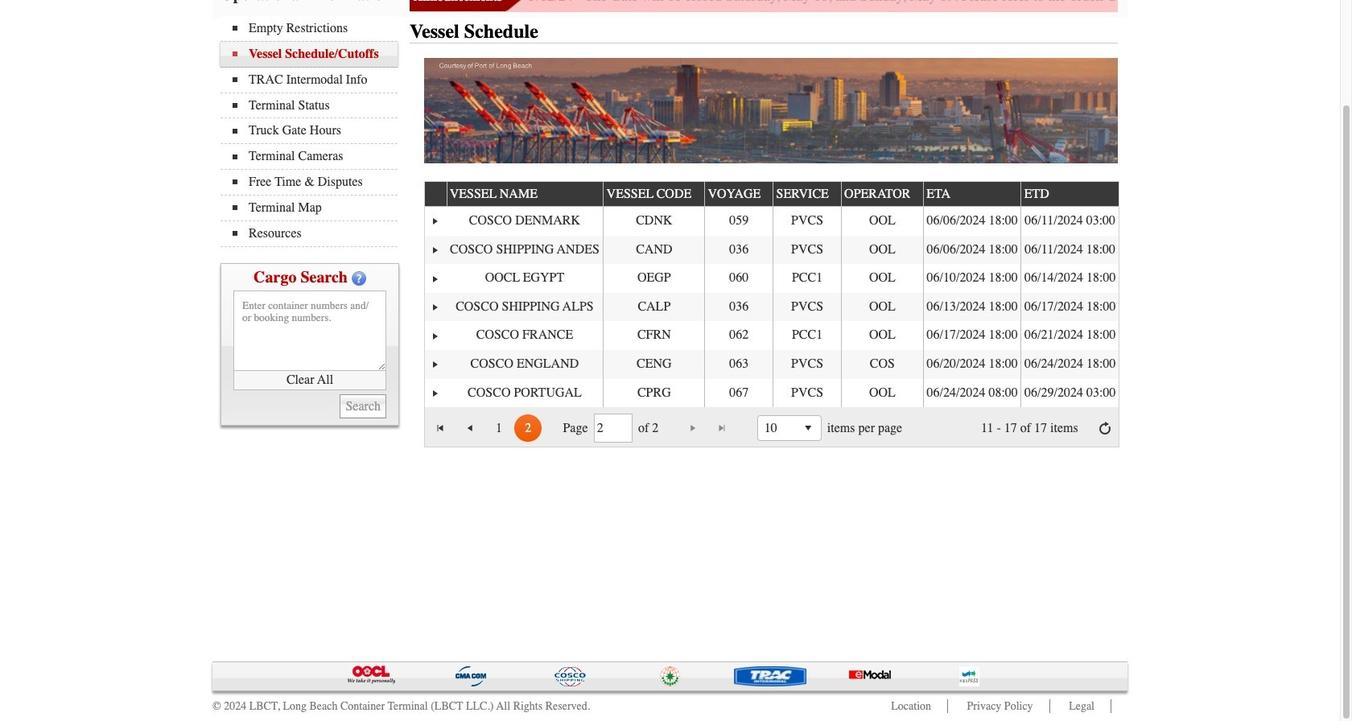 Task type: vqa. For each thing, say whether or not it's contained in the screenshot.
The Go To The Previous Page image
yes



Task type: describe. For each thing, give the bounding box(es) containing it.
4 row from the top
[[425, 264, 1119, 293]]

Enter container numbers and/ or booking numbers.  text field
[[234, 290, 387, 371]]

7 row from the top
[[425, 350, 1119, 379]]

refresh image
[[1099, 422, 1112, 435]]



Task type: locate. For each thing, give the bounding box(es) containing it.
go to the previous page image
[[464, 422, 477, 435]]

6 row from the top
[[425, 322, 1119, 350]]

Page 2 field
[[597, 417, 629, 440]]

column header
[[425, 182, 447, 207]]

go to the first page image
[[435, 422, 447, 435]]

tree grid
[[425, 180, 1121, 408]]

5 row from the top
[[425, 293, 1119, 322]]

column header inside row
[[425, 182, 447, 207]]

row
[[425, 180, 1121, 207], [425, 207, 1119, 236], [425, 236, 1119, 264], [425, 264, 1119, 293], [425, 293, 1119, 322], [425, 322, 1119, 350], [425, 350, 1119, 379], [425, 379, 1119, 408]]

2 row from the top
[[425, 207, 1119, 236]]

page navigation, page 2 of 2 application
[[425, 408, 1119, 447]]

row group
[[425, 207, 1119, 408]]

cell
[[425, 207, 447, 236], [447, 207, 603, 236], [603, 207, 705, 236], [705, 207, 773, 236], [773, 207, 841, 236], [841, 207, 924, 236], [924, 207, 1021, 236], [1021, 207, 1119, 236], [425, 236, 447, 264], [447, 236, 603, 264], [603, 236, 705, 264], [705, 236, 773, 264], [773, 236, 841, 264], [841, 236, 924, 264], [924, 236, 1021, 264], [1021, 236, 1119, 264], [425, 264, 447, 293], [447, 264, 603, 293], [603, 264, 705, 293], [705, 264, 773, 293], [773, 264, 841, 293], [841, 264, 924, 293], [924, 264, 1021, 293], [1021, 264, 1119, 293], [425, 293, 447, 322], [447, 293, 603, 322], [603, 293, 705, 322], [705, 293, 773, 322], [773, 293, 841, 322], [841, 293, 924, 322], [924, 293, 1021, 322], [1021, 293, 1119, 322], [425, 322, 447, 350], [447, 322, 603, 350], [603, 322, 705, 350], [705, 322, 773, 350], [773, 322, 841, 350], [841, 322, 924, 350], [924, 322, 1021, 350], [1021, 322, 1119, 350], [425, 350, 447, 379], [447, 350, 603, 379], [603, 350, 705, 379], [705, 350, 773, 379], [773, 350, 841, 379], [841, 350, 924, 379], [924, 350, 1021, 379], [1021, 350, 1119, 379], [425, 379, 447, 408], [447, 379, 603, 408], [603, 379, 705, 408], [705, 379, 773, 408], [773, 379, 841, 408], [841, 379, 924, 408], [924, 379, 1021, 408], [1021, 379, 1119, 408]]

8 row from the top
[[425, 379, 1119, 408]]

3 row from the top
[[425, 236, 1119, 264]]

None submit
[[340, 394, 387, 418]]

1 row from the top
[[425, 180, 1121, 207]]

menu bar
[[221, 16, 406, 247]]



